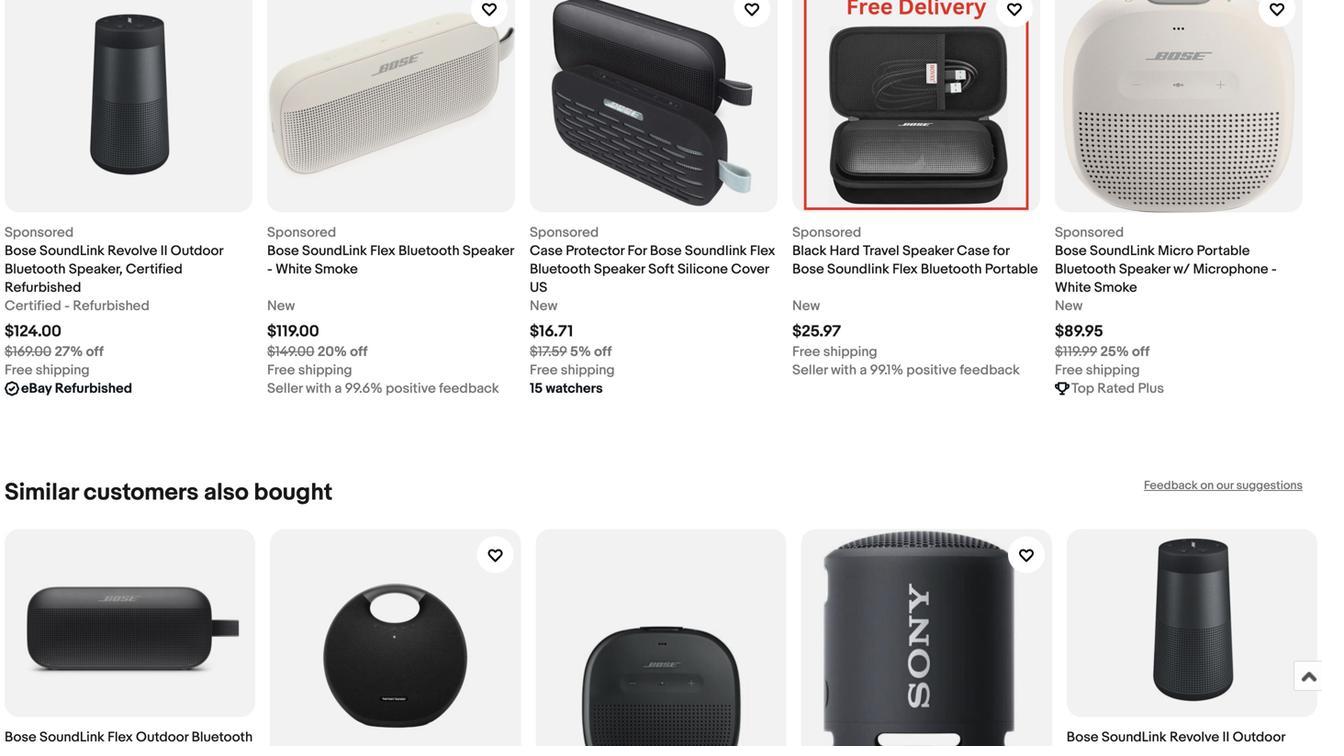 Task type: locate. For each thing, give the bounding box(es) containing it.
2 free shipping text field from the left
[[267, 361, 352, 380]]

shipping down the 27% at the top
[[36, 362, 90, 379]]

case left for
[[957, 243, 990, 259]]

soft
[[648, 261, 675, 278]]

shipping inside "new $25.97 free shipping seller with a 99.1% positive feedback"
[[823, 344, 877, 360]]

0 horizontal spatial free shipping text field
[[530, 361, 615, 380]]

rated
[[1098, 381, 1135, 397]]

soundlink inside sponsored bose soundlink micro portable bluetooth speaker w/ microphone - white smoke new $89.95 $119.99 25% off free shipping
[[1090, 243, 1155, 259]]

hard
[[830, 243, 860, 259]]

sponsored inside sponsored black hard travel speaker case for bose soundlink flex bluetooth portable
[[792, 225, 861, 241]]

- up $119.00 text field
[[267, 261, 273, 278]]

sponsored for $119.00
[[267, 225, 336, 241]]

1 vertical spatial revolve
[[1170, 729, 1219, 746]]

speaker inside sponsored bose soundlink micro portable bluetooth speaker w/ microphone - white smoke new $89.95 $119.99 25% off free shipping
[[1119, 261, 1170, 278]]

shipping down 5% at the top
[[561, 362, 615, 379]]

off right 20%
[[350, 344, 368, 360]]

off inside sponsored bose soundlink revolve ii outdoor bluetooth speaker, certified refurbished certified - refurbished $124.00 $169.00 27% off free shipping
[[86, 344, 104, 360]]

4 off from the left
[[1132, 344, 1150, 360]]

new inside "new $25.97 free shipping seller with a 99.1% positive feedback"
[[792, 298, 820, 315]]

case
[[530, 243, 563, 259], [957, 243, 990, 259]]

4 sponsored from the left
[[792, 225, 861, 241]]

0 vertical spatial positive
[[907, 362, 957, 379]]

speaker inside sponsored black hard travel speaker case for bose soundlink flex bluetooth portable
[[903, 243, 954, 259]]

0 horizontal spatial portable
[[985, 261, 1038, 278]]

speaker
[[463, 243, 514, 259], [903, 243, 954, 259], [594, 261, 645, 278], [1119, 261, 1170, 278]]

2 sponsored text field from the left
[[792, 224, 861, 242]]

bose inside bose soundlink revolve ii outdoor
[[1067, 729, 1099, 746]]

Certified - Refurbished text field
[[5, 297, 149, 315]]

$17.59
[[530, 344, 567, 360]]

$119.99
[[1055, 344, 1097, 360]]

feedback
[[960, 362, 1020, 379], [439, 381, 499, 397]]

off
[[86, 344, 104, 360], [350, 344, 368, 360], [594, 344, 612, 360], [1132, 344, 1150, 360]]

bose soundlink revolve ii outdoor
[[1067, 729, 1285, 746]]

new text field up $25.97
[[792, 297, 820, 315]]

0 horizontal spatial a
[[335, 381, 342, 397]]

1 horizontal spatial soundlink
[[827, 261, 889, 278]]

free
[[792, 344, 820, 360], [5, 362, 33, 379], [267, 362, 295, 379], [530, 362, 558, 379], [1055, 362, 1083, 379]]

New text field
[[530, 297, 558, 315], [1055, 297, 1083, 315]]

soundlink down the hard at top right
[[827, 261, 889, 278]]

smoke inside sponsored bose soundlink micro portable bluetooth speaker w/ microphone - white smoke new $89.95 $119.99 25% off free shipping
[[1094, 280, 1137, 296]]

4 new from the left
[[1055, 298, 1083, 315]]

0 vertical spatial portable
[[1197, 243, 1250, 259]]

case up us
[[530, 243, 563, 259]]

2 new from the left
[[530, 298, 558, 315]]

0 horizontal spatial new text field
[[530, 297, 558, 315]]

sponsored case protector for bose soundlink flex bluetooth speaker soft silicone cover us new $16.71 $17.59 5% off free shipping 15 watchers
[[530, 225, 775, 397]]

3 sponsored from the left
[[530, 225, 599, 241]]

sponsored text field for new
[[530, 224, 599, 242]]

w/
[[1174, 261, 1190, 278]]

0 horizontal spatial soundlink
[[685, 243, 747, 259]]

2 sponsored text field from the left
[[530, 224, 599, 242]]

new inside sponsored bose soundlink micro portable bluetooth speaker w/ microphone - white smoke new $89.95 $119.99 25% off free shipping
[[1055, 298, 1083, 315]]

new
[[267, 298, 295, 315], [530, 298, 558, 315], [792, 298, 820, 315], [1055, 298, 1083, 315]]

1 horizontal spatial case
[[957, 243, 990, 259]]

free shipping text field up 'ebay'
[[5, 361, 90, 380]]

0 horizontal spatial ii
[[160, 243, 168, 259]]

new text field for new
[[530, 297, 558, 315]]

white
[[276, 261, 312, 278], [1055, 280, 1091, 296]]

with left 99.1%
[[831, 362, 857, 379]]

positive right 99.1%
[[907, 362, 957, 379]]

watchers
[[546, 381, 603, 397]]

smoke
[[315, 261, 358, 278], [1094, 280, 1137, 296]]

1 vertical spatial refurbished
[[73, 298, 149, 315]]

0 vertical spatial a
[[860, 362, 867, 379]]

1 horizontal spatial seller
[[792, 362, 828, 379]]

customers
[[84, 479, 199, 507]]

- right microphone
[[1272, 261, 1277, 278]]

1 new from the left
[[267, 298, 295, 315]]

bluetooth inside the sponsored bose soundlink flex bluetooth speaker - white smoke
[[399, 243, 460, 259]]

0 vertical spatial certified
[[126, 261, 183, 278]]

shipping
[[823, 344, 877, 360], [36, 362, 90, 379], [298, 362, 352, 379], [561, 362, 615, 379], [1086, 362, 1140, 379]]

$124.00
[[5, 322, 61, 342]]

1 horizontal spatial free shipping text field
[[267, 361, 352, 380]]

new up $119.00
[[267, 298, 295, 315]]

0 horizontal spatial revolve
[[108, 243, 157, 259]]

speaker inside the sponsored bose soundlink flex bluetooth speaker - white smoke
[[463, 243, 514, 259]]

positive
[[907, 362, 957, 379], [386, 381, 436, 397]]

bose inside sponsored bose soundlink revolve ii outdoor bluetooth speaker, certified refurbished certified - refurbished $124.00 $169.00 27% off free shipping
[[5, 243, 36, 259]]

0 horizontal spatial positive
[[386, 381, 436, 397]]

refurbished inside text box
[[55, 381, 132, 397]]

new text field down us
[[530, 297, 558, 315]]

1 horizontal spatial ii
[[1223, 729, 1230, 746]]

bose inside bose soundlink flex outdoor bluetooth
[[5, 729, 36, 746]]

case inside sponsored black hard travel speaker case for bose soundlink flex bluetooth portable
[[957, 243, 990, 259]]

2 horizontal spatial free shipping text field
[[1055, 361, 1140, 380]]

list
[[5, 0, 1318, 427]]

refurbished down the 27% at the top
[[55, 381, 132, 397]]

1 horizontal spatial new text field
[[792, 297, 820, 315]]

new inside new $119.00 $149.00 20% off free shipping seller with a 99.6% positive feedback
[[267, 298, 295, 315]]

2 horizontal spatial -
[[1272, 261, 1277, 278]]

bluetooth
[[399, 243, 460, 259], [5, 261, 66, 278], [530, 261, 591, 278], [921, 261, 982, 278], [1055, 261, 1116, 278], [192, 729, 253, 746]]

1 horizontal spatial -
[[267, 261, 273, 278]]

bluetooth inside sponsored bose soundlink revolve ii outdoor bluetooth speaker, certified refurbished certified - refurbished $124.00 $169.00 27% off free shipping
[[5, 261, 66, 278]]

0 horizontal spatial certified
[[5, 298, 61, 315]]

flex inside sponsored black hard travel speaker case for bose soundlink flex bluetooth portable
[[893, 261, 918, 278]]

sponsored bose soundlink flex bluetooth speaker - white smoke
[[267, 225, 514, 278]]

smoke up "$89.95"
[[1094, 280, 1137, 296]]

top
[[1072, 381, 1094, 397]]

shipping down 20%
[[298, 362, 352, 379]]

0 horizontal spatial white
[[276, 261, 312, 278]]

2 new text field from the left
[[1055, 297, 1083, 315]]

sponsored inside the sponsored bose soundlink flex bluetooth speaker - white smoke
[[267, 225, 336, 241]]

- up the 27% at the top
[[64, 298, 70, 315]]

smoke up $119.00 text field
[[315, 261, 358, 278]]

1 horizontal spatial positive
[[907, 362, 957, 379]]

Top Rated Plus text field
[[1072, 380, 1164, 398]]

sponsored inside sponsored bose soundlink micro portable bluetooth speaker w/ microphone - white smoke new $89.95 $119.99 25% off free shipping
[[1055, 225, 1124, 241]]

1 horizontal spatial white
[[1055, 280, 1091, 296]]

sponsored inside the sponsored case protector for bose soundlink flex bluetooth speaker soft silicone cover us new $16.71 $17.59 5% off free shipping 15 watchers
[[530, 225, 599, 241]]

$25.97
[[792, 322, 841, 342]]

a
[[860, 362, 867, 379], [335, 381, 342, 397]]

0 vertical spatial smoke
[[315, 261, 358, 278]]

flex inside the sponsored case protector for bose soundlink flex bluetooth speaker soft silicone cover us new $16.71 $17.59 5% off free shipping 15 watchers
[[750, 243, 775, 259]]

sponsored for $124.00
[[5, 225, 74, 241]]

new down us
[[530, 298, 558, 315]]

2 vertical spatial refurbished
[[55, 381, 132, 397]]

1 horizontal spatial sponsored text field
[[792, 224, 861, 242]]

2 sponsored from the left
[[267, 225, 336, 241]]

1 sponsored text field from the left
[[267, 224, 336, 242]]

0 horizontal spatial -
[[64, 298, 70, 315]]

0 vertical spatial soundlink
[[685, 243, 747, 259]]

new $25.97 free shipping seller with a 99.1% positive feedback
[[792, 298, 1020, 379]]

free down $25.97 text field
[[792, 344, 820, 360]]

1 new text field from the left
[[267, 297, 295, 315]]

0 horizontal spatial feedback
[[439, 381, 499, 397]]

new text field for $89.95
[[1055, 297, 1083, 315]]

off right 5% at the top
[[594, 344, 612, 360]]

soundlink
[[685, 243, 747, 259], [827, 261, 889, 278]]

$16.71 text field
[[530, 322, 573, 342]]

our
[[1217, 479, 1234, 493]]

free shipping text field up "watchers"
[[530, 361, 615, 380]]

sponsored bose soundlink micro portable bluetooth speaker w/ microphone - white smoke new $89.95 $119.99 25% off free shipping
[[1055, 225, 1277, 379]]

1 vertical spatial with
[[306, 381, 331, 397]]

2 case from the left
[[957, 243, 990, 259]]

1 vertical spatial certified
[[5, 298, 61, 315]]

free shipping text field up top on the right bottom
[[1055, 361, 1140, 380]]

1 vertical spatial seller
[[267, 381, 303, 397]]

1 vertical spatial feedback
[[439, 381, 499, 397]]

1 vertical spatial smoke
[[1094, 280, 1137, 296]]

outdoor inside bose soundlink flex outdoor bluetooth
[[136, 729, 189, 746]]

sponsored
[[5, 225, 74, 241], [267, 225, 336, 241], [530, 225, 599, 241], [792, 225, 861, 241], [1055, 225, 1124, 241]]

flex inside bose soundlink flex outdoor bluetooth
[[108, 729, 133, 746]]

Sponsored text field
[[5, 224, 74, 242], [530, 224, 599, 242], [1055, 224, 1124, 242]]

shipping inside the sponsored case protector for bose soundlink flex bluetooth speaker soft silicone cover us new $16.71 $17.59 5% off free shipping 15 watchers
[[561, 362, 615, 379]]

bose soundlink flex outdoor bluetooth link
[[5, 529, 255, 746]]

New text field
[[267, 297, 295, 315], [792, 297, 820, 315]]

Seller with a 99.1% positive feedback text field
[[792, 361, 1020, 380]]

bose
[[5, 243, 36, 259], [267, 243, 299, 259], [650, 243, 682, 259], [1055, 243, 1087, 259], [792, 261, 824, 278], [5, 729, 36, 746], [1067, 729, 1099, 746]]

free down $149.00
[[267, 362, 295, 379]]

1 vertical spatial ii
[[1223, 729, 1230, 746]]

on
[[1201, 479, 1214, 493]]

new inside the sponsored case protector for bose soundlink flex bluetooth speaker soft silicone cover us new $16.71 $17.59 5% off free shipping 15 watchers
[[530, 298, 558, 315]]

seller down $25.97
[[792, 362, 828, 379]]

1 horizontal spatial sponsored text field
[[530, 224, 599, 242]]

ii
[[160, 243, 168, 259], [1223, 729, 1230, 746]]

free shipping text field down $149.00
[[267, 361, 352, 380]]

- inside sponsored bose soundlink revolve ii outdoor bluetooth speaker, certified refurbished certified - refurbished $124.00 $169.00 27% off free shipping
[[64, 298, 70, 315]]

feedback on our suggestions link
[[1144, 479, 1303, 493]]

free shipping text field down $25.97
[[792, 343, 877, 361]]

free down $17.59
[[530, 362, 558, 379]]

1 horizontal spatial portable
[[1197, 243, 1250, 259]]

2 new text field from the left
[[792, 297, 820, 315]]

new up $25.97
[[792, 298, 820, 315]]

micro
[[1158, 243, 1194, 259]]

0 horizontal spatial smoke
[[315, 261, 358, 278]]

refurbished
[[5, 280, 81, 296], [73, 298, 149, 315], [55, 381, 132, 397]]

bought
[[254, 479, 333, 507]]

3 off from the left
[[594, 344, 612, 360]]

- inside the sponsored bose soundlink flex bluetooth speaker - white smoke
[[267, 261, 273, 278]]

shipping down $25.97
[[823, 344, 877, 360]]

flex
[[370, 243, 395, 259], [750, 243, 775, 259], [893, 261, 918, 278], [108, 729, 133, 746]]

0 vertical spatial white
[[276, 261, 312, 278]]

1 sponsored from the left
[[5, 225, 74, 241]]

1 vertical spatial white
[[1055, 280, 1091, 296]]

certified
[[126, 261, 183, 278], [5, 298, 61, 315]]

refurbished up certified - refurbished text box at the left top
[[5, 280, 81, 296]]

5 sponsored from the left
[[1055, 225, 1124, 241]]

shipping inside new $119.00 $149.00 20% off free shipping seller with a 99.6% positive feedback
[[298, 362, 352, 379]]

free shipping text field for $119.00
[[267, 361, 352, 380]]

1 horizontal spatial certified
[[126, 261, 183, 278]]

1 vertical spatial positive
[[386, 381, 436, 397]]

soundlink for $119.00
[[302, 243, 367, 259]]

Free shipping text field
[[5, 361, 90, 380], [267, 361, 352, 380]]

refurbished down speaker,
[[73, 298, 149, 315]]

for
[[993, 243, 1010, 259]]

with
[[831, 362, 857, 379], [306, 381, 331, 397]]

certified right speaker,
[[126, 261, 183, 278]]

outdoor
[[171, 243, 223, 259], [136, 729, 189, 746], [1233, 729, 1285, 746]]

free down '$169.00'
[[5, 362, 33, 379]]

0 horizontal spatial new text field
[[267, 297, 295, 315]]

white up $119.00
[[276, 261, 312, 278]]

0 vertical spatial refurbished
[[5, 280, 81, 296]]

soundlink inside sponsored black hard travel speaker case for bose soundlink flex bluetooth portable
[[827, 261, 889, 278]]

soundlink for $124.00
[[40, 243, 104, 259]]

1 free shipping text field from the left
[[5, 361, 90, 380]]

new text field up $119.00
[[267, 297, 295, 315]]

new $119.00 $149.00 20% off free shipping seller with a 99.6% positive feedback
[[267, 298, 499, 397]]

free down $119.99
[[1055, 362, 1083, 379]]

silicone
[[678, 261, 728, 278]]

0 vertical spatial revolve
[[108, 243, 157, 259]]

soundlink inside sponsored bose soundlink revolve ii outdoor bluetooth speaker, certified refurbished certified - refurbished $124.00 $169.00 27% off free shipping
[[40, 243, 104, 259]]

us
[[530, 280, 547, 296]]

new up "$89.95"
[[1055, 298, 1083, 315]]

- inside sponsored bose soundlink micro portable bluetooth speaker w/ microphone - white smoke new $89.95 $119.99 25% off free shipping
[[1272, 261, 1277, 278]]

1 horizontal spatial a
[[860, 362, 867, 379]]

3 sponsored text field from the left
[[1055, 224, 1124, 242]]

seller
[[792, 362, 828, 379], [267, 381, 303, 397]]

1 new text field from the left
[[530, 297, 558, 315]]

$89.95 text field
[[1055, 322, 1103, 342]]

0 horizontal spatial with
[[306, 381, 331, 397]]

2 off from the left
[[350, 344, 368, 360]]

0 horizontal spatial sponsored text field
[[5, 224, 74, 242]]

1 vertical spatial a
[[335, 381, 342, 397]]

Free shipping text field
[[792, 343, 877, 361], [530, 361, 615, 380], [1055, 361, 1140, 380]]

1 vertical spatial soundlink
[[827, 261, 889, 278]]

1 case from the left
[[530, 243, 563, 259]]

0 vertical spatial seller
[[792, 362, 828, 379]]

shipping inside sponsored bose soundlink micro portable bluetooth speaker w/ microphone - white smoke new $89.95 $119.99 25% off free shipping
[[1086, 362, 1140, 379]]

portable
[[1197, 243, 1250, 259], [985, 261, 1038, 278]]

Seller with a 99.6% positive feedback text field
[[267, 380, 499, 398]]

portable down for
[[985, 261, 1038, 278]]

0 horizontal spatial free shipping text field
[[5, 361, 90, 380]]

20%
[[318, 344, 347, 360]]

group
[[5, 529, 1318, 746]]

off right 25%
[[1132, 344, 1150, 360]]

a left 99.6%
[[335, 381, 342, 397]]

1 horizontal spatial revolve
[[1170, 729, 1219, 746]]

free shipping text field for $16.71
[[530, 361, 615, 380]]

seller inside "new $25.97 free shipping seller with a 99.1% positive feedback"
[[792, 362, 828, 379]]

a inside new $119.00 $149.00 20% off free shipping seller with a 99.6% positive feedback
[[335, 381, 342, 397]]

99.1%
[[870, 362, 903, 379]]

1 horizontal spatial feedback
[[960, 362, 1020, 379]]

revolve
[[108, 243, 157, 259], [1170, 729, 1219, 746]]

sponsored inside sponsored bose soundlink revolve ii outdoor bluetooth speaker, certified refurbished certified - refurbished $124.00 $169.00 27% off free shipping
[[5, 225, 74, 241]]

1 vertical spatial portable
[[985, 261, 1038, 278]]

certified up $124.00 in the left top of the page
[[5, 298, 61, 315]]

seller inside new $119.00 $149.00 20% off free shipping seller with a 99.6% positive feedback
[[267, 381, 303, 397]]

positive right 99.6%
[[386, 381, 436, 397]]

travel
[[863, 243, 900, 259]]

off right the 27% at the top
[[86, 344, 104, 360]]

2 horizontal spatial sponsored text field
[[1055, 224, 1124, 242]]

0 horizontal spatial case
[[530, 243, 563, 259]]

seller down $149.00
[[267, 381, 303, 397]]

0 horizontal spatial seller
[[267, 381, 303, 397]]

revolve inside bose soundlink revolve ii outdoor
[[1170, 729, 1219, 746]]

bose soundlink revolve ii outdoor link
[[1067, 529, 1318, 746]]

3 new from the left
[[792, 298, 820, 315]]

with down previous price $149.00 20% off text field
[[306, 381, 331, 397]]

portable up microphone
[[1197, 243, 1250, 259]]

shipping down 25%
[[1086, 362, 1140, 379]]

0 vertical spatial ii
[[160, 243, 168, 259]]

outdoor inside sponsored bose soundlink revolve ii outdoor bluetooth speaker, certified refurbished certified - refurbished $124.00 $169.00 27% off free shipping
[[171, 243, 223, 259]]

0 vertical spatial feedback
[[960, 362, 1020, 379]]

1 off from the left
[[86, 344, 104, 360]]

1 horizontal spatial new text field
[[1055, 297, 1083, 315]]

soundlink up silicone
[[685, 243, 747, 259]]

speaker inside the sponsored case protector for bose soundlink flex bluetooth speaker soft silicone cover us new $16.71 $17.59 5% off free shipping 15 watchers
[[594, 261, 645, 278]]

1 horizontal spatial with
[[831, 362, 857, 379]]

1 horizontal spatial smoke
[[1094, 280, 1137, 296]]

$119.00
[[267, 322, 319, 342]]

white up "$89.95"
[[1055, 280, 1091, 296]]

new text field up "$89.95"
[[1055, 297, 1083, 315]]

ii inside sponsored bose soundlink revolve ii outdoor bluetooth speaker, certified refurbished certified - refurbished $124.00 $169.00 27% off free shipping
[[160, 243, 168, 259]]

Sponsored text field
[[267, 224, 336, 242], [792, 224, 861, 242]]

-
[[267, 261, 273, 278], [1272, 261, 1277, 278], [64, 298, 70, 315]]

a left 99.1%
[[860, 362, 867, 379]]

$89.95
[[1055, 322, 1103, 342]]

also
[[204, 479, 249, 507]]

microphone
[[1193, 261, 1269, 278]]

0 vertical spatial with
[[831, 362, 857, 379]]

soundlink inside the sponsored bose soundlink flex bluetooth speaker - white smoke
[[302, 243, 367, 259]]

for
[[628, 243, 647, 259]]

soundlink
[[40, 243, 104, 259], [302, 243, 367, 259], [1090, 243, 1155, 259], [40, 729, 104, 746], [1102, 729, 1167, 746]]

bose inside sponsored black hard travel speaker case for bose soundlink flex bluetooth portable
[[792, 261, 824, 278]]

1 sponsored text field from the left
[[5, 224, 74, 242]]

0 horizontal spatial sponsored text field
[[267, 224, 336, 242]]



Task type: describe. For each thing, give the bounding box(es) containing it.
free inside sponsored bose soundlink revolve ii outdoor bluetooth speaker, certified refurbished certified - refurbished $124.00 $169.00 27% off free shipping
[[5, 362, 33, 379]]

speaker,
[[69, 261, 123, 278]]

flex inside the sponsored bose soundlink flex bluetooth speaker - white smoke
[[370, 243, 395, 259]]

protector
[[566, 243, 625, 259]]

bluetooth inside bose soundlink flex outdoor bluetooth
[[192, 729, 253, 746]]

$16.71
[[530, 322, 573, 342]]

off inside sponsored bose soundlink micro portable bluetooth speaker w/ microphone - white smoke new $89.95 $119.99 25% off free shipping
[[1132, 344, 1150, 360]]

free inside sponsored bose soundlink micro portable bluetooth speaker w/ microphone - white smoke new $89.95 $119.99 25% off free shipping
[[1055, 362, 1083, 379]]

feedback inside new $119.00 $149.00 20% off free shipping seller with a 99.6% positive feedback
[[439, 381, 499, 397]]

eBay Refurbished text field
[[21, 380, 132, 398]]

free inside new $119.00 $149.00 20% off free shipping seller with a 99.6% positive feedback
[[267, 362, 295, 379]]

sponsored black hard travel speaker case for bose soundlink flex bluetooth portable
[[792, 225, 1038, 278]]

free shipping text field for $124.00
[[5, 361, 90, 380]]

feedback on our suggestions
[[1144, 479, 1303, 493]]

sponsored text field for $89.95
[[1055, 224, 1124, 242]]

top rated plus
[[1072, 381, 1164, 397]]

15 watchers text field
[[530, 380, 603, 398]]

soundlink inside bose soundlink revolve ii outdoor
[[1102, 729, 1167, 746]]

plus
[[1138, 381, 1164, 397]]

feedback inside "new $25.97 free shipping seller with a 99.1% positive feedback"
[[960, 362, 1020, 379]]

bose soundlink flex outdoor bluetooth
[[5, 729, 253, 746]]

similar customers also bought
[[5, 479, 333, 507]]

bose inside the sponsored bose soundlink flex bluetooth speaker - white smoke
[[267, 243, 299, 259]]

positive inside new $119.00 $149.00 20% off free shipping seller with a 99.6% positive feedback
[[386, 381, 436, 397]]

1 horizontal spatial free shipping text field
[[792, 343, 877, 361]]

sponsored text field for bose
[[267, 224, 336, 242]]

soundlink inside bose soundlink flex outdoor bluetooth
[[40, 729, 104, 746]]

15
[[530, 381, 543, 397]]

case inside the sponsored case protector for bose soundlink flex bluetooth speaker soft silicone cover us new $16.71 $17.59 5% off free shipping 15 watchers
[[530, 243, 563, 259]]

list containing $124.00
[[5, 0, 1318, 427]]

revolve inside sponsored bose soundlink revolve ii outdoor bluetooth speaker, certified refurbished certified - refurbished $124.00 $169.00 27% off free shipping
[[108, 243, 157, 259]]

similar
[[5, 479, 78, 507]]

with inside new $119.00 $149.00 20% off free shipping seller with a 99.6% positive feedback
[[306, 381, 331, 397]]

black
[[792, 243, 827, 259]]

portable inside sponsored black hard travel speaker case for bose soundlink flex bluetooth portable
[[985, 261, 1038, 278]]

off inside new $119.00 $149.00 20% off free shipping seller with a 99.6% positive feedback
[[350, 344, 368, 360]]

bluetooth inside sponsored black hard travel speaker case for bose soundlink flex bluetooth portable
[[921, 261, 982, 278]]

25%
[[1100, 344, 1129, 360]]

portable inside sponsored bose soundlink micro portable bluetooth speaker w/ microphone - white smoke new $89.95 $119.99 25% off free shipping
[[1197, 243, 1250, 259]]

shipping inside sponsored bose soundlink revolve ii outdoor bluetooth speaker, certified refurbished certified - refurbished $124.00 $169.00 27% off free shipping
[[36, 362, 90, 379]]

ebay
[[21, 381, 52, 397]]

27%
[[55, 344, 83, 360]]

sponsored for $89.95
[[1055, 225, 1124, 241]]

outdoor inside bose soundlink revolve ii outdoor
[[1233, 729, 1285, 746]]

smoke inside the sponsored bose soundlink flex bluetooth speaker - white smoke
[[315, 261, 358, 278]]

$25.97 text field
[[792, 322, 841, 342]]

previous price $119.99 25% off text field
[[1055, 343, 1150, 361]]

with inside "new $25.97 free shipping seller with a 99.1% positive feedback"
[[831, 362, 857, 379]]

99.6%
[[345, 381, 383, 397]]

free inside the sponsored case protector for bose soundlink flex bluetooth speaker soft silicone cover us new $16.71 $17.59 5% off free shipping 15 watchers
[[530, 362, 558, 379]]

free inside "new $25.97 free shipping seller with a 99.1% positive feedback"
[[792, 344, 820, 360]]

$169.00
[[5, 344, 52, 360]]

$149.00
[[267, 344, 315, 360]]

new text field for $25.97
[[792, 297, 820, 315]]

suggestions
[[1236, 479, 1303, 493]]

white inside sponsored bose soundlink micro portable bluetooth speaker w/ microphone - white smoke new $89.95 $119.99 25% off free shipping
[[1055, 280, 1091, 296]]

bluetooth inside the sponsored case protector for bose soundlink flex bluetooth speaker soft silicone cover us new $16.71 $17.59 5% off free shipping 15 watchers
[[530, 261, 591, 278]]

bose inside the sponsored case protector for bose soundlink flex bluetooth speaker soft silicone cover us new $16.71 $17.59 5% off free shipping 15 watchers
[[650, 243, 682, 259]]

new text field for $119.00
[[267, 297, 295, 315]]

a inside "new $25.97 free shipping seller with a 99.1% positive feedback"
[[860, 362, 867, 379]]

sponsored for $16.71
[[530, 225, 599, 241]]

feedback
[[1144, 479, 1198, 493]]

sponsored text field for $124.00
[[5, 224, 74, 242]]

previous price $17.59 5% off text field
[[530, 343, 612, 361]]

sponsored bose soundlink revolve ii outdoor bluetooth speaker, certified refurbished certified - refurbished $124.00 $169.00 27% off free shipping
[[5, 225, 223, 379]]

$124.00 text field
[[5, 322, 61, 342]]

soundlink for $89.95
[[1090, 243, 1155, 259]]

previous price $149.00 20% off text field
[[267, 343, 368, 361]]

group containing bose soundlink flex outdoor bluetooth
[[5, 529, 1318, 746]]

white inside the sponsored bose soundlink flex bluetooth speaker - white smoke
[[276, 261, 312, 278]]

bluetooth inside sponsored bose soundlink micro portable bluetooth speaker w/ microphone - white smoke new $89.95 $119.99 25% off free shipping
[[1055, 261, 1116, 278]]

sponsored text field for $25.97
[[792, 224, 861, 242]]

soundlink inside the sponsored case protector for bose soundlink flex bluetooth speaker soft silicone cover us new $16.71 $17.59 5% off free shipping 15 watchers
[[685, 243, 747, 259]]

ii inside bose soundlink revolve ii outdoor
[[1223, 729, 1230, 746]]

previous price $169.00 27% off text field
[[5, 343, 104, 361]]

bose inside sponsored bose soundlink micro portable bluetooth speaker w/ microphone - white smoke new $89.95 $119.99 25% off free shipping
[[1055, 243, 1087, 259]]

off inside the sponsored case protector for bose soundlink flex bluetooth speaker soft silicone cover us new $16.71 $17.59 5% off free shipping 15 watchers
[[594, 344, 612, 360]]

$119.00 text field
[[267, 322, 319, 342]]

5%
[[570, 344, 591, 360]]

free shipping text field for $119.99
[[1055, 361, 1140, 380]]

positive inside "new $25.97 free shipping seller with a 99.1% positive feedback"
[[907, 362, 957, 379]]

ebay refurbished
[[21, 381, 132, 397]]

cover
[[731, 261, 769, 278]]



Task type: vqa. For each thing, say whether or not it's contained in the screenshot.
Auction
no



